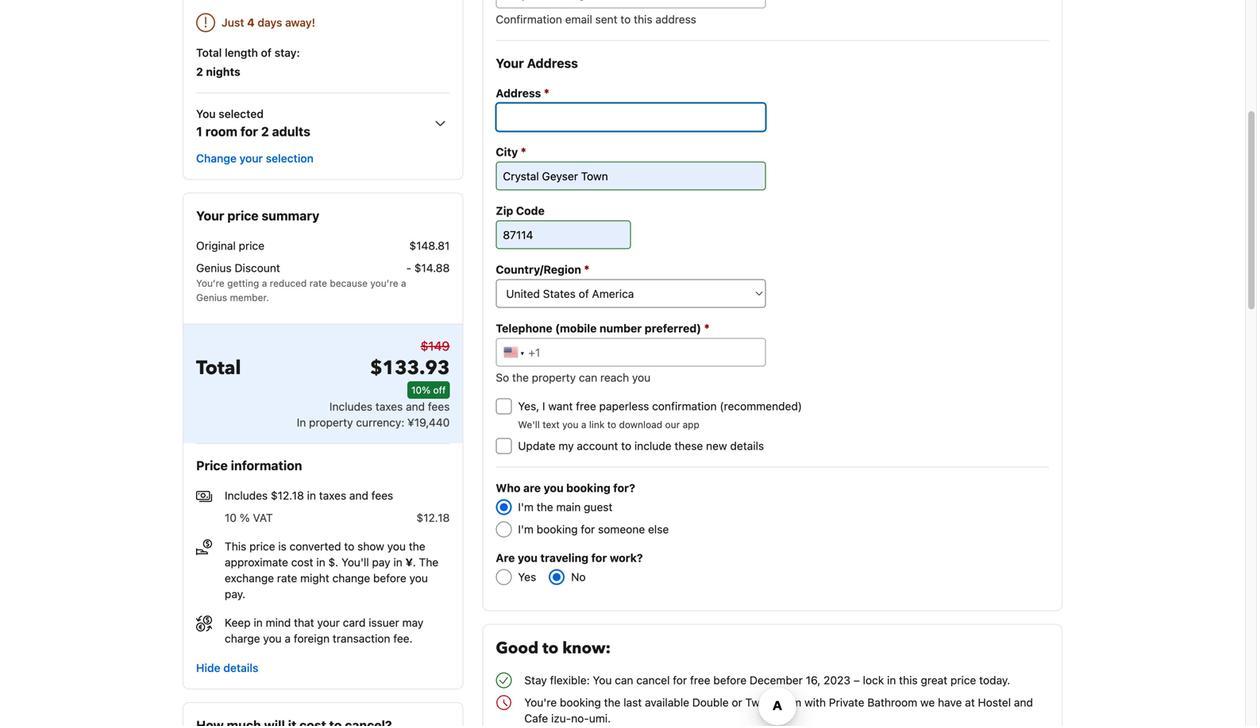 Task type: describe. For each thing, give the bounding box(es) containing it.
the
[[419, 556, 439, 569]]

and for 10% off includes taxes and fees in property currency: ¥19,440
[[406, 400, 425, 413]]

else
[[648, 523, 669, 536]]

can for cancel
[[615, 674, 634, 687]]

1 horizontal spatial this
[[900, 674, 918, 687]]

in inside keep in mind that your card issuer may charge you a foreign transaction fee.
[[254, 616, 263, 629]]

the down are
[[537, 501, 554, 514]]

exchange
[[225, 572, 274, 585]]

a inside keep in mind that your card issuer may charge you a foreign transaction fee.
[[285, 632, 291, 645]]

* for country/region *
[[584, 262, 590, 276]]

adults
[[272, 124, 311, 139]]

this price is converted to show you the approximate cost in $. you'll pay in
[[225, 540, 426, 569]]

price for your
[[227, 208, 259, 223]]

price information
[[196, 458, 302, 473]]

you're
[[525, 696, 557, 709]]

yes,
[[518, 400, 540, 413]]

pay
[[372, 556, 391, 569]]

of
[[261, 46, 272, 59]]

$148.81
[[410, 239, 450, 252]]

taxes for includes
[[376, 400, 403, 413]]

want
[[549, 400, 573, 413]]

pay.
[[225, 587, 246, 601]]

$149 $133.93
[[370, 339, 450, 381]]

may
[[403, 616, 424, 629]]

are you traveling for work?
[[496, 551, 643, 565]]

or
[[732, 696, 743, 709]]

–
[[854, 674, 860, 687]]

change your selection
[[196, 152, 314, 165]]

change
[[196, 152, 237, 165]]

you inside . the exchange rate might change before you pay.
[[410, 572, 428, 585]]

are you traveling for work? element
[[483, 550, 1050, 585]]

because
[[330, 278, 368, 289]]

for inside you selected 1 room for  2 adults
[[241, 124, 258, 139]]

change your selection link
[[190, 144, 320, 173]]

total length of stay: 2 nights
[[196, 46, 300, 78]]

in
[[297, 416, 306, 429]]

who
[[496, 482, 521, 495]]

booking for for
[[537, 523, 578, 536]]

in right 'lock'
[[888, 674, 897, 687]]

getting
[[227, 278, 259, 289]]

hide
[[196, 662, 221, 675]]

member.
[[230, 292, 269, 303]]

foreign
[[294, 632, 330, 645]]

cancel
[[637, 674, 670, 687]]

details inside button
[[223, 662, 259, 675]]

0 vertical spatial your
[[240, 152, 263, 165]]

confirmation
[[653, 400, 717, 413]]

fees for 10% off includes taxes and fees in property currency: ¥19,440
[[428, 400, 450, 413]]

room
[[773, 696, 802, 709]]

off
[[433, 384, 446, 396]]

and inside you're booking the last available double or twin room with private bathroom we have at hostel and cafe izu-no-umi.
[[1015, 696, 1034, 709]]

1 horizontal spatial before
[[714, 674, 747, 687]]

0 vertical spatial address
[[527, 56, 578, 71]]

10
[[225, 511, 237, 524]]

the inside this price is converted to show you the approximate cost in $. you'll pay in
[[409, 540, 426, 553]]

1 horizontal spatial you
[[593, 674, 612, 687]]

guest
[[584, 501, 613, 514]]

includes $12.18 in taxes and fees
[[225, 489, 393, 502]]

original price
[[196, 239, 265, 252]]

vat
[[253, 511, 273, 524]]

¥19,440
[[408, 416, 450, 429]]

approximate
[[225, 556, 288, 569]]

days
[[258, 16, 282, 29]]

private
[[829, 696, 865, 709]]

price
[[196, 458, 228, 473]]

currency:
[[356, 416, 405, 429]]

so the property can reach you
[[496, 371, 651, 384]]

have
[[938, 696, 963, 709]]

change
[[333, 572, 370, 585]]

original
[[196, 239, 236, 252]]

fee.
[[394, 632, 413, 645]]

your address
[[496, 56, 578, 71]]

selection
[[266, 152, 314, 165]]

0 vertical spatial this
[[634, 13, 653, 26]]

hostel
[[979, 696, 1012, 709]]

our
[[666, 419, 680, 430]]

length
[[225, 46, 258, 59]]

Zip Code text field
[[496, 221, 631, 249]]

10% off includes taxes and fees in property currency: ¥19,440
[[297, 384, 450, 429]]

telephone (mobile number preferred) *
[[496, 321, 710, 335]]

available
[[645, 696, 690, 709]]

download
[[619, 419, 663, 430]]

great
[[921, 674, 948, 687]]

update
[[518, 439, 556, 453]]

are
[[496, 551, 515, 565]]

discount
[[235, 261, 280, 275]]

twin
[[746, 696, 770, 709]]

for?
[[614, 482, 636, 495]]

i'm booking for someone else
[[518, 523, 669, 536]]

you right reach
[[632, 371, 651, 384]]

a inside the yes, i want free paperless confirmation (recommended) we'll text you a link to download our app
[[582, 419, 587, 430]]

1 vertical spatial free
[[690, 674, 711, 687]]

country/region
[[496, 263, 582, 276]]

keep
[[225, 616, 251, 629]]

for up "available"
[[673, 674, 687, 687]]

1 genius from the top
[[196, 261, 232, 275]]

2 inside total length of stay: 2 nights
[[196, 65, 203, 78]]

to down double-check for typos "text box"
[[621, 13, 631, 26]]

in left '¥'
[[394, 556, 403, 569]]

izu-
[[551, 712, 571, 725]]

you're
[[371, 278, 399, 289]]

2 inside you selected 1 room for  2 adults
[[261, 124, 269, 139]]

reach
[[601, 371, 629, 384]]

city
[[496, 145, 518, 159]]

* for city *
[[521, 145, 527, 159]]

$149
[[421, 339, 450, 354]]

a down discount
[[262, 278, 267, 289]]

your inside keep in mind that your card issuer may charge you a foreign transaction fee.
[[317, 616, 340, 629]]

converted
[[290, 540, 341, 553]]

know:
[[563, 638, 611, 660]]

code
[[516, 204, 545, 217]]

email
[[565, 13, 593, 26]]

price for original
[[239, 239, 265, 252]]

number
[[600, 322, 642, 335]]

for down guest
[[581, 523, 595, 536]]

update my account to include these new details
[[518, 439, 765, 453]]

$.
[[329, 556, 339, 569]]

+1 text field
[[496, 338, 767, 367]]

the right so
[[513, 371, 529, 384]]

your for your price summary
[[196, 208, 224, 223]]

to down download
[[622, 439, 632, 453]]

taxes for in
[[319, 489, 347, 502]]

stay
[[525, 674, 547, 687]]

zip code
[[496, 204, 545, 217]]

preferred)
[[645, 322, 702, 335]]

in up converted at the left
[[307, 489, 316, 502]]

include
[[635, 439, 672, 453]]

country/region *
[[496, 262, 590, 276]]

for left work?
[[592, 551, 607, 565]]



Task type: locate. For each thing, give the bounding box(es) containing it.
genius
[[196, 261, 232, 275], [196, 292, 227, 303]]

booking down i'm the main guest
[[537, 523, 578, 536]]

price up original price
[[227, 208, 259, 223]]

0 vertical spatial rate
[[310, 278, 327, 289]]

0 vertical spatial details
[[731, 439, 765, 453]]

2 total from the top
[[196, 355, 241, 381]]

* down zip code text field
[[584, 262, 590, 276]]

0 vertical spatial you
[[196, 107, 216, 120]]

0 horizontal spatial can
[[579, 371, 598, 384]]

1 horizontal spatial $12.18
[[417, 511, 450, 524]]

1 vertical spatial fees
[[372, 489, 393, 502]]

taxes up currency:
[[376, 400, 403, 413]]

1 vertical spatial 2
[[261, 124, 269, 139]]

price inside this price is converted to show you the approximate cost in $. you'll pay in
[[250, 540, 275, 553]]

fees up show at the left bottom of page
[[372, 489, 393, 502]]

this
[[225, 540, 247, 553]]

* right 'preferred)' at the right top of page
[[704, 321, 710, 335]]

status
[[196, 13, 450, 32]]

(recommended)
[[720, 400, 803, 413]]

to inside the yes, i want free paperless confirmation (recommended) we'll text you a link to download our app
[[608, 419, 617, 430]]

today.
[[980, 674, 1011, 687]]

just
[[222, 16, 244, 29]]

before down pay
[[373, 572, 407, 585]]

rate inside . the exchange rate might change before you pay.
[[277, 572, 297, 585]]

good
[[496, 638, 539, 660]]

0 horizontal spatial $12.18
[[271, 489, 304, 502]]

to inside this price is converted to show you the approximate cost in $. you'll pay in
[[344, 540, 355, 553]]

1 horizontal spatial can
[[615, 674, 634, 687]]

0 horizontal spatial taxes
[[319, 489, 347, 502]]

*
[[544, 86, 550, 100], [521, 145, 527, 159], [584, 262, 590, 276], [704, 321, 710, 335]]

10% off element
[[408, 381, 450, 399]]

a down mind
[[285, 632, 291, 645]]

None text field
[[496, 162, 767, 190]]

your up address *
[[496, 56, 524, 71]]

before up or
[[714, 674, 747, 687]]

0 horizontal spatial and
[[350, 489, 369, 502]]

1 i'm from the top
[[518, 501, 534, 514]]

0 vertical spatial booking
[[567, 482, 611, 495]]

2 vertical spatial and
[[1015, 696, 1034, 709]]

1 vertical spatial genius
[[196, 292, 227, 303]]

lock
[[863, 674, 885, 687]]

1 vertical spatial address
[[496, 87, 541, 100]]

0 horizontal spatial you
[[196, 107, 216, 120]]

genius discount you're getting a reduced rate because you're a genius member. - $14.88
[[196, 261, 450, 303]]

0 vertical spatial before
[[373, 572, 407, 585]]

reduced
[[270, 278, 307, 289]]

1 vertical spatial booking
[[537, 523, 578, 536]]

1 horizontal spatial rate
[[310, 278, 327, 289]]

in
[[307, 489, 316, 502], [317, 556, 326, 569], [394, 556, 403, 569], [254, 616, 263, 629], [888, 674, 897, 687]]

property right in
[[309, 416, 353, 429]]

1 vertical spatial details
[[223, 662, 259, 675]]

rate right reduced
[[310, 278, 327, 289]]

taxes up converted at the left
[[319, 489, 347, 502]]

these
[[675, 439, 704, 453]]

so
[[496, 371, 510, 384]]

includes up %
[[225, 489, 268, 502]]

i'm for i'm the main guest
[[518, 501, 534, 514]]

booking for the
[[560, 696, 601, 709]]

total down member.
[[196, 355, 241, 381]]

1 vertical spatial before
[[714, 674, 747, 687]]

keep in mind that your card issuer may charge you a foreign transaction fee.
[[225, 616, 424, 645]]

1 vertical spatial $12.18
[[417, 511, 450, 524]]

before inside . the exchange rate might change before you pay.
[[373, 572, 407, 585]]

your up original
[[196, 208, 224, 223]]

total up nights
[[196, 46, 222, 59]]

0 vertical spatial and
[[406, 400, 425, 413]]

and
[[406, 400, 425, 413], [350, 489, 369, 502], [1015, 696, 1034, 709]]

can left reach
[[579, 371, 598, 384]]

double
[[693, 696, 729, 709]]

and for includes $12.18 in taxes and fees
[[350, 489, 369, 502]]

the inside you're booking the last available double or twin room with private bathroom we have at hostel and cafe izu-no-umi.
[[604, 696, 621, 709]]

1 vertical spatial can
[[615, 674, 634, 687]]

fees for includes $12.18 in taxes and fees
[[372, 489, 393, 502]]

and down 10%
[[406, 400, 425, 413]]

we
[[921, 696, 935, 709]]

rate inside genius discount you're getting a reduced rate because you're a genius member. - $14.88
[[310, 278, 327, 289]]

details right new
[[731, 439, 765, 453]]

1 vertical spatial property
[[309, 416, 353, 429]]

someone
[[598, 523, 645, 536]]

booking up guest
[[567, 482, 611, 495]]

16,
[[806, 674, 821, 687]]

1 horizontal spatial taxes
[[376, 400, 403, 413]]

and inside 10% off includes taxes and fees in property currency: ¥19,440
[[406, 400, 425, 413]]

your for your address
[[496, 56, 524, 71]]

are
[[524, 482, 541, 495]]

address
[[527, 56, 578, 71], [496, 87, 541, 100]]

Double-check for typos text field
[[496, 0, 767, 8]]

price up approximate
[[250, 540, 275, 553]]

you up yes
[[518, 551, 538, 565]]

free up double
[[690, 674, 711, 687]]

0 vertical spatial total
[[196, 46, 222, 59]]

yes
[[518, 571, 537, 584]]

0 vertical spatial your
[[496, 56, 524, 71]]

traveling
[[541, 551, 589, 565]]

total inside total length of stay: 2 nights
[[196, 46, 222, 59]]

can for reach
[[579, 371, 598, 384]]

price for this
[[250, 540, 275, 553]]

telephone
[[496, 322, 553, 335]]

hide details button
[[190, 654, 265, 683]]

december
[[750, 674, 803, 687]]

1 horizontal spatial free
[[690, 674, 711, 687]]

i'm for i'm booking for someone else
[[518, 523, 534, 536]]

price up discount
[[239, 239, 265, 252]]

your price summary
[[196, 208, 320, 223]]

booking inside you're booking the last available double or twin room with private bathroom we have at hostel and cafe izu-no-umi.
[[560, 696, 601, 709]]

1 horizontal spatial property
[[532, 371, 576, 384]]

no-
[[571, 712, 589, 725]]

good to know:
[[496, 638, 611, 660]]

city *
[[496, 145, 527, 159]]

i'm the main guest
[[518, 501, 613, 514]]

10 % vat
[[225, 511, 273, 524]]

free
[[576, 400, 597, 413], [690, 674, 711, 687]]

0 vertical spatial can
[[579, 371, 598, 384]]

and right the hostel
[[1015, 696, 1034, 709]]

you up 1
[[196, 107, 216, 120]]

genius down you're
[[196, 292, 227, 303]]

you inside this price is converted to show you the approximate cost in $. you'll pay in
[[388, 540, 406, 553]]

your right change
[[240, 152, 263, 165]]

to right good
[[543, 638, 559, 660]]

None text field
[[496, 103, 767, 132]]

cafe
[[525, 712, 548, 725]]

link
[[590, 419, 605, 430]]

1 vertical spatial taxes
[[319, 489, 347, 502]]

total
[[196, 46, 222, 59], [196, 355, 241, 381]]

you inside you selected 1 room for  2 adults
[[196, 107, 216, 120]]

fees
[[428, 400, 450, 413], [372, 489, 393, 502]]

1 vertical spatial includes
[[225, 489, 268, 502]]

2 i'm from the top
[[518, 523, 534, 536]]

with
[[805, 696, 826, 709]]

0 vertical spatial i'm
[[518, 501, 534, 514]]

1 vertical spatial total
[[196, 355, 241, 381]]

¥
[[406, 556, 413, 569]]

you selected 1 room for  2 adults
[[196, 107, 311, 139]]

you up '¥'
[[388, 540, 406, 553]]

1 vertical spatial this
[[900, 674, 918, 687]]

charge
[[225, 632, 260, 645]]

0 vertical spatial $12.18
[[271, 489, 304, 502]]

0 vertical spatial taxes
[[376, 400, 403, 413]]

0 vertical spatial fees
[[428, 400, 450, 413]]

total for total
[[196, 355, 241, 381]]

details down the charge
[[223, 662, 259, 675]]

i'm
[[518, 501, 534, 514], [518, 523, 534, 536]]

1 horizontal spatial and
[[406, 400, 425, 413]]

i
[[543, 400, 546, 413]]

taxes inside 10% off includes taxes and fees in property currency: ¥19,440
[[376, 400, 403, 413]]

details
[[731, 439, 765, 453], [223, 662, 259, 675]]

a
[[262, 278, 267, 289], [401, 278, 407, 289], [582, 419, 587, 430], [285, 632, 291, 645]]

2 vertical spatial booking
[[560, 696, 601, 709]]

0 vertical spatial free
[[576, 400, 597, 413]]

1 vertical spatial i'm
[[518, 523, 534, 536]]

genius up you're
[[196, 261, 232, 275]]

app
[[683, 419, 700, 430]]

nights
[[206, 65, 241, 78]]

-
[[407, 261, 412, 275]]

0 horizontal spatial this
[[634, 13, 653, 26]]

$12.18
[[271, 489, 304, 502], [417, 511, 450, 524]]

main
[[557, 501, 581, 514]]

$133.93
[[370, 355, 450, 381]]

1 horizontal spatial 2
[[261, 124, 269, 139]]

you
[[196, 107, 216, 120], [593, 674, 612, 687]]

you down mind
[[263, 632, 282, 645]]

can up last
[[615, 674, 634, 687]]

0 horizontal spatial free
[[576, 400, 597, 413]]

this down double-check for typos "text box"
[[634, 13, 653, 26]]

fees inside 10% off includes taxes and fees in property currency: ¥19,440
[[428, 400, 450, 413]]

address up address *
[[527, 56, 578, 71]]

2 left the adults
[[261, 124, 269, 139]]

summary
[[262, 208, 320, 223]]

cost
[[291, 556, 314, 569]]

1 horizontal spatial your
[[317, 616, 340, 629]]

this left great at the bottom of page
[[900, 674, 918, 687]]

your up foreign
[[317, 616, 340, 629]]

0 horizontal spatial rate
[[277, 572, 297, 585]]

$12.18 up the
[[417, 511, 450, 524]]

0 horizontal spatial your
[[196, 208, 224, 223]]

1 vertical spatial rate
[[277, 572, 297, 585]]

you right are
[[544, 482, 564, 495]]

1 horizontal spatial details
[[731, 439, 765, 453]]

address inside address *
[[496, 87, 541, 100]]

you inside the yes, i want free paperless confirmation (recommended) we'll text you a link to download our app
[[563, 419, 579, 430]]

address *
[[496, 86, 550, 100]]

* right city
[[521, 145, 527, 159]]

to right link
[[608, 419, 617, 430]]

1 horizontal spatial includes
[[330, 400, 373, 413]]

selected
[[219, 107, 264, 120]]

1 vertical spatial and
[[350, 489, 369, 502]]

rate down cost
[[277, 572, 297, 585]]

no
[[572, 571, 586, 584]]

a right "you're"
[[401, 278, 407, 289]]

room
[[206, 124, 238, 139]]

in left the $.
[[317, 556, 326, 569]]

0 vertical spatial genius
[[196, 261, 232, 275]]

a left link
[[582, 419, 587, 430]]

sent
[[596, 13, 618, 26]]

account
[[577, 439, 619, 453]]

1 horizontal spatial your
[[496, 56, 524, 71]]

0 vertical spatial includes
[[330, 400, 373, 413]]

information
[[231, 458, 302, 473]]

you inside keep in mind that your card issuer may charge you a foreign transaction fee.
[[263, 632, 282, 645]]

confirmation
[[496, 13, 562, 26]]

to up "you'll"
[[344, 540, 355, 553]]

zip
[[496, 204, 514, 217]]

hide details
[[196, 662, 259, 675]]

booking up no-
[[560, 696, 601, 709]]

away!
[[285, 16, 315, 29]]

1 vertical spatial your
[[196, 208, 224, 223]]

who are you booking for? element
[[496, 480, 1050, 538]]

paperless
[[600, 400, 650, 413]]

2 horizontal spatial and
[[1015, 696, 1034, 709]]

$12.18 up vat
[[271, 489, 304, 502]]

1 vertical spatial your
[[317, 616, 340, 629]]

property up the want
[[532, 371, 576, 384]]

free inside the yes, i want free paperless confirmation (recommended) we'll text you a link to download our app
[[576, 400, 597, 413]]

0 horizontal spatial fees
[[372, 489, 393, 502]]

free up link
[[576, 400, 597, 413]]

0 horizontal spatial details
[[223, 662, 259, 675]]

the up .
[[409, 540, 426, 553]]

you right text
[[563, 419, 579, 430]]

for
[[241, 124, 258, 139], [581, 523, 595, 536], [592, 551, 607, 565], [673, 674, 687, 687]]

in left mind
[[254, 616, 263, 629]]

address down your address
[[496, 87, 541, 100]]

status containing just
[[196, 13, 450, 32]]

total for total length of stay: 2 nights
[[196, 46, 222, 59]]

the up umi.
[[604, 696, 621, 709]]

property inside 10% off includes taxes and fees in property currency: ¥19,440
[[309, 416, 353, 429]]

0 horizontal spatial property
[[309, 416, 353, 429]]

0 horizontal spatial before
[[373, 572, 407, 585]]

and up show at the left bottom of page
[[350, 489, 369, 502]]

price
[[227, 208, 259, 223], [239, 239, 265, 252], [250, 540, 275, 553], [951, 674, 977, 687]]

2 left nights
[[196, 65, 203, 78]]

booking
[[567, 482, 611, 495], [537, 523, 578, 536], [560, 696, 601, 709]]

0 horizontal spatial 2
[[196, 65, 203, 78]]

fees down off in the bottom left of the page
[[428, 400, 450, 413]]

you're
[[196, 278, 225, 289]]

0 vertical spatial 2
[[196, 65, 203, 78]]

0 vertical spatial property
[[532, 371, 576, 384]]

0 horizontal spatial your
[[240, 152, 263, 165]]

1
[[196, 124, 203, 139]]

1 horizontal spatial fees
[[428, 400, 450, 413]]

(mobile
[[556, 322, 597, 335]]

my
[[559, 439, 574, 453]]

0 horizontal spatial includes
[[225, 489, 268, 502]]

for down selected at top
[[241, 124, 258, 139]]

2 genius from the top
[[196, 292, 227, 303]]

* down your address
[[544, 86, 550, 100]]

you down .
[[410, 572, 428, 585]]

flexible:
[[550, 674, 590, 687]]

includes inside 10% off includes taxes and fees in property currency: ¥19,440
[[330, 400, 373, 413]]

%
[[240, 511, 250, 524]]

1 total from the top
[[196, 46, 222, 59]]

includes up currency:
[[330, 400, 373, 413]]

umi.
[[589, 712, 611, 725]]

* for address *
[[544, 86, 550, 100]]

you right flexible:
[[593, 674, 612, 687]]

price up 'at'
[[951, 674, 977, 687]]

1 vertical spatial you
[[593, 674, 612, 687]]



Task type: vqa. For each thing, say whether or not it's contained in the screenshot.
'a' within Do I get a refund if my flight is canceled? button
no



